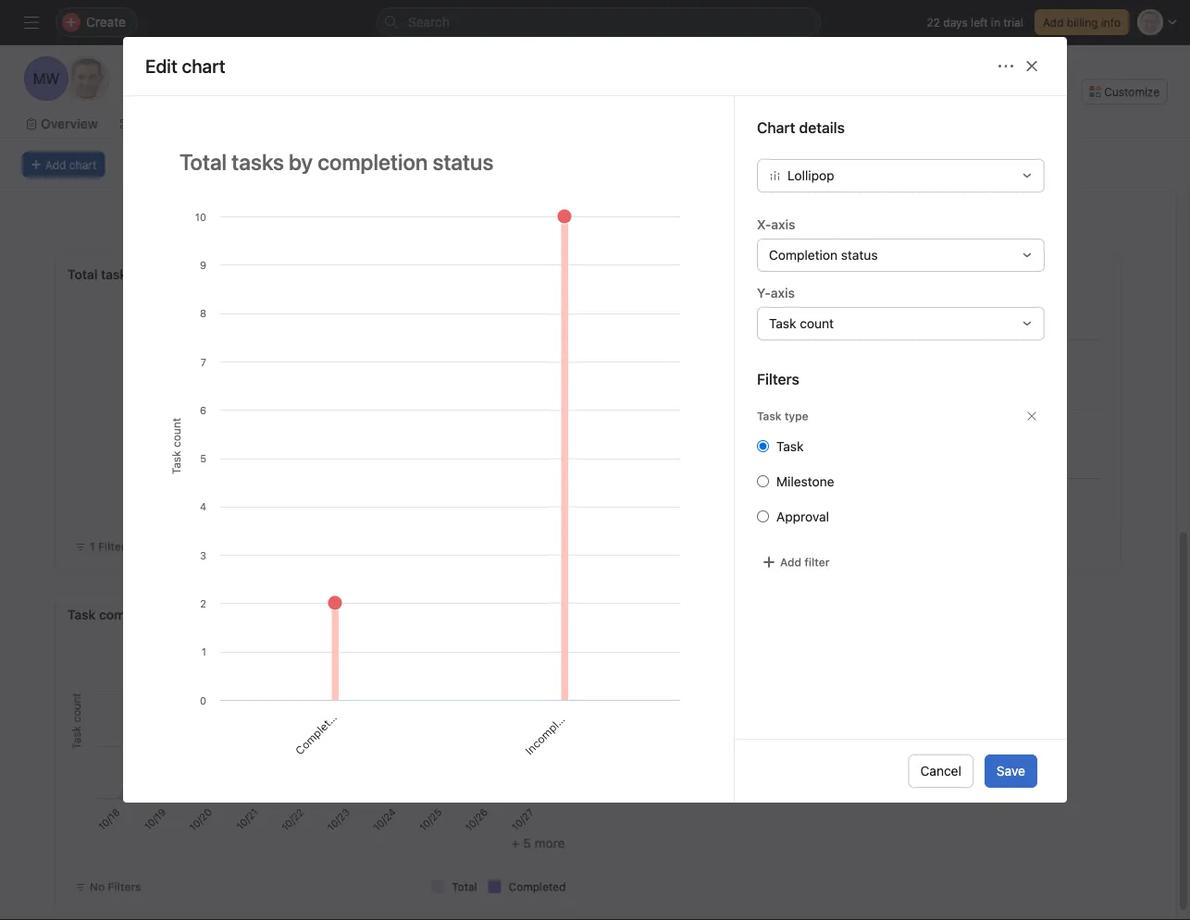 Task type: vqa. For each thing, say whether or not it's contained in the screenshot.
the Close image on the top right of page
yes



Task type: describe. For each thing, give the bounding box(es) containing it.
1 horizontal spatial mw
[[955, 85, 975, 98]]

task count button
[[757, 307, 1045, 340]]

x-
[[757, 217, 771, 232]]

filters inside 'no filters' button
[[108, 881, 141, 894]]

add for add billing info
[[1043, 16, 1064, 29]]

lollipop button
[[757, 159, 1045, 192]]

close image
[[1025, 59, 1039, 74]]

5
[[523, 836, 531, 852]]

completion
[[99, 608, 167, 623]]

Milestone radio
[[757, 476, 769, 488]]

info
[[1101, 16, 1121, 29]]

no
[[90, 881, 105, 894]]

chart
[[69, 158, 97, 171]]

total for total tasks by completion status
[[68, 267, 98, 282]]

add filter
[[780, 556, 830, 569]]

add chart
[[45, 158, 97, 171]]

milestone
[[777, 474, 834, 489]]

search
[[408, 14, 450, 30]]

search list box
[[377, 7, 821, 37]]

1 filter
[[90, 541, 126, 554]]

axis for x-
[[771, 217, 796, 232]]

add billing info
[[1043, 16, 1121, 29]]

0 vertical spatial filters
[[757, 371, 800, 388]]

save button
[[985, 755, 1038, 789]]

add for add filter
[[780, 556, 802, 569]]

overview
[[41, 116, 98, 131]]

total tasks by completion status
[[68, 267, 265, 282]]

1
[[90, 541, 95, 554]]

Total tasks by completion status text field
[[168, 141, 690, 183]]

approval
[[777, 509, 829, 525]]

completion
[[769, 247, 838, 263]]

total for total
[[452, 881, 477, 894]]

+ 5 more button
[[512, 836, 565, 852]]

Approval radio
[[757, 511, 769, 523]]

gantt
[[833, 116, 867, 131]]

0 horizontal spatial mw
[[33, 70, 60, 87]]

1 vertical spatial completed
[[509, 881, 566, 894]]

trial
[[1004, 16, 1024, 29]]

filter
[[98, 541, 126, 554]]

by assignee
[[713, 267, 786, 282]]

in
[[991, 16, 1001, 29]]

overview link
[[26, 114, 98, 134]]

no filters
[[90, 881, 141, 894]]

22
[[927, 16, 940, 29]]

y-axis
[[757, 285, 795, 301]]

files link
[[753, 114, 796, 134]]

add filter button
[[757, 550, 834, 576]]

x-axis
[[757, 217, 796, 232]]

files
[[768, 116, 796, 131]]

tasks for by
[[101, 267, 134, 282]]



Task type: locate. For each thing, give the bounding box(es) containing it.
no filters button
[[67, 875, 149, 901]]

+ 5 more
[[512, 836, 565, 852]]

1 horizontal spatial filters
[[757, 371, 800, 388]]

task right task option
[[777, 439, 804, 454]]

add inside dropdown button
[[780, 556, 802, 569]]

1 vertical spatial add
[[45, 158, 66, 171]]

save
[[997, 764, 1026, 779]]

completion status button
[[757, 239, 1045, 272]]

1 vertical spatial incomplete
[[523, 708, 573, 758]]

over time
[[171, 608, 228, 623]]

add left billing
[[1043, 16, 1064, 29]]

task type
[[757, 410, 809, 423]]

status
[[841, 247, 878, 263]]

22 days left in trial
[[927, 16, 1024, 29]]

0 vertical spatial total
[[68, 267, 98, 282]]

1 horizontal spatial add
[[780, 556, 802, 569]]

chart details
[[757, 119, 845, 136]]

lollipop
[[788, 168, 835, 183]]

mw
[[33, 70, 60, 87], [955, 85, 975, 98]]

tt
[[78, 70, 96, 87], [977, 85, 991, 98]]

1 horizontal spatial incomplete
[[523, 708, 573, 758]]

axis up task count
[[771, 285, 795, 301]]

1 tasks from the left
[[101, 267, 134, 282]]

share button
[[1004, 79, 1066, 105]]

add billing info button
[[1035, 9, 1129, 35]]

1 horizontal spatial tt
[[977, 85, 991, 98]]

share
[[1027, 85, 1057, 98]]

add
[[1043, 16, 1064, 29], [45, 158, 66, 171], [780, 556, 802, 569]]

task for task type
[[757, 410, 782, 423]]

0 vertical spatial add
[[1043, 16, 1064, 29]]

by
[[137, 267, 152, 282]]

tasks for by assignee
[[677, 267, 710, 282]]

tt left share "button"
[[977, 85, 991, 98]]

task
[[769, 316, 796, 331], [757, 410, 782, 423], [777, 439, 804, 454], [68, 608, 96, 623]]

upcoming
[[611, 267, 674, 282]]

task completion over time
[[68, 608, 228, 623]]

mw up 'overview' link
[[33, 70, 60, 87]]

0 horizontal spatial incomplete
[[411, 411, 469, 423]]

filters right no
[[108, 881, 141, 894]]

days
[[944, 16, 968, 29]]

filters
[[757, 371, 800, 388], [108, 881, 141, 894]]

add for add chart
[[45, 158, 66, 171]]

completed
[[293, 708, 342, 758], [509, 881, 566, 894]]

0 horizontal spatial completed
[[293, 708, 342, 758]]

a button to remove the filter image
[[1026, 411, 1038, 422]]

0 vertical spatial axis
[[771, 217, 796, 232]]

task for task
[[777, 439, 804, 454]]

axis
[[771, 217, 796, 232], [771, 285, 795, 301]]

0 vertical spatial completed
[[293, 708, 342, 758]]

cancel
[[921, 764, 962, 779]]

count
[[800, 316, 834, 331]]

more
[[535, 836, 565, 852]]

2 vertical spatial add
[[780, 556, 802, 569]]

1 vertical spatial filters
[[108, 881, 141, 894]]

mw left share "button"
[[955, 85, 975, 98]]

axis for y-
[[771, 285, 795, 301]]

left
[[971, 16, 988, 29]]

more actions image
[[999, 59, 1014, 74]]

y-
[[757, 285, 771, 301]]

task down y-axis
[[769, 316, 796, 331]]

upcoming tasks by assignee
[[611, 267, 786, 282]]

filters up task type
[[757, 371, 800, 388]]

1 filter button
[[67, 534, 134, 560]]

add left chart
[[45, 158, 66, 171]]

task left completion
[[68, 608, 96, 623]]

search button
[[377, 7, 821, 37]]

task for task count
[[769, 316, 796, 331]]

1 horizontal spatial total
[[452, 881, 477, 894]]

task inside task count dropdown button
[[769, 316, 796, 331]]

cancel button
[[909, 755, 974, 789]]

1 horizontal spatial completed
[[509, 881, 566, 894]]

total
[[68, 267, 98, 282], [452, 881, 477, 894]]

type
[[785, 410, 809, 423]]

add left filter
[[780, 556, 802, 569]]

gantt link
[[818, 114, 867, 134]]

0 vertical spatial incomplete
[[411, 411, 469, 423]]

tt up overview
[[78, 70, 96, 87]]

tasks left by
[[101, 267, 134, 282]]

0 horizontal spatial tasks
[[101, 267, 134, 282]]

filter
[[805, 556, 830, 569]]

incomplete
[[411, 411, 469, 423], [523, 708, 573, 758]]

1 vertical spatial total
[[452, 881, 477, 894]]

tasks right upcoming
[[677, 267, 710, 282]]

tasks
[[101, 267, 134, 282], [677, 267, 710, 282]]

add chart button
[[22, 152, 105, 178]]

1 vertical spatial axis
[[771, 285, 795, 301]]

None text field
[[122, 62, 325, 95]]

billing
[[1067, 16, 1098, 29]]

2 horizontal spatial add
[[1043, 16, 1064, 29]]

2 tasks from the left
[[677, 267, 710, 282]]

0 horizontal spatial tt
[[78, 70, 96, 87]]

completion status
[[155, 267, 265, 282]]

+
[[512, 836, 520, 852]]

Task radio
[[757, 440, 769, 452]]

completion status
[[769, 247, 878, 263]]

axis up completion
[[771, 217, 796, 232]]

0 horizontal spatial add
[[45, 158, 66, 171]]

edit chart
[[145, 55, 225, 77]]

task for task completion over time
[[68, 608, 96, 623]]

0 horizontal spatial filters
[[108, 881, 141, 894]]

task left the type
[[757, 410, 782, 423]]

1 horizontal spatial tasks
[[677, 267, 710, 282]]

task count
[[769, 316, 834, 331]]

0 horizontal spatial total
[[68, 267, 98, 282]]



